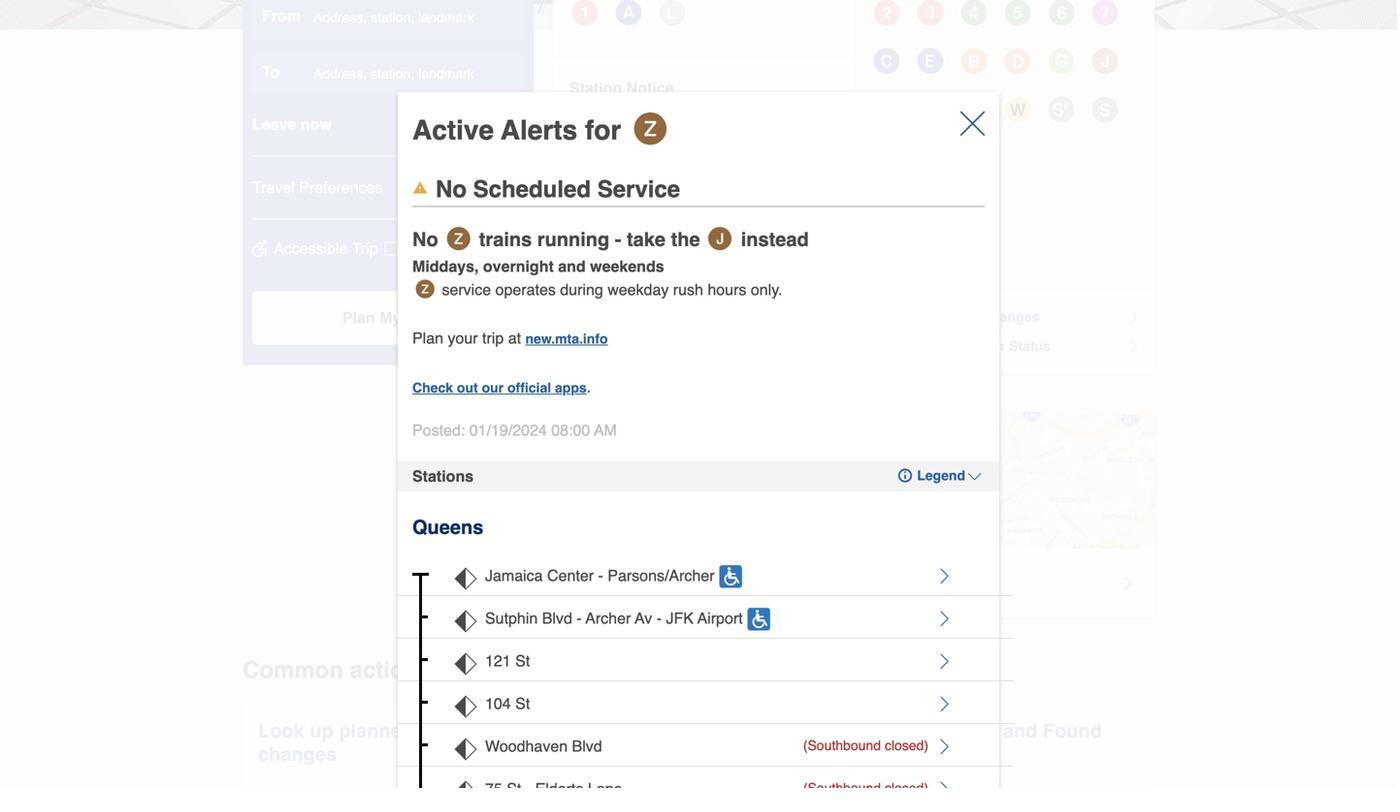 Task type: describe. For each thing, give the bounding box(es) containing it.
rush
[[673, 281, 703, 299]]

operates
[[495, 281, 556, 299]]

no scheduled service up "running"
[[436, 176, 680, 203]]

at
[[508, 329, 521, 347]]

a
[[726, 720, 737, 743]]

line h element
[[871, 142, 902, 174]]

official
[[507, 380, 551, 396]]

service up take
[[597, 176, 680, 203]]

line 6 element
[[1046, 0, 1077, 28]]

jamaica
[[485, 567, 543, 585]]

only.
[[751, 281, 782, 299]]

contact lost and found
[[879, 720, 1102, 743]]

our
[[482, 380, 504, 396]]

- for take
[[615, 228, 621, 251]]

line g element
[[1046, 45, 1077, 76]]

book or manage a paratransit trip link
[[553, 704, 844, 789]]

posted: 01/19/2024 08:00 am
[[412, 421, 617, 439]]

posted:
[[412, 421, 465, 439]]

(southbound
[[803, 738, 881, 754]]

to
[[262, 63, 280, 81]]

paratransit
[[569, 744, 670, 766]]

my
[[379, 309, 401, 327]]

station notice heading
[[570, 79, 837, 97]]

no up "running"
[[570, 196, 590, 214]]

line 3 element
[[915, 0, 946, 28]]

1 vertical spatial &
[[767, 572, 781, 595]]

running
[[537, 228, 609, 251]]

st for 104 st
[[515, 695, 530, 713]]

121
[[485, 653, 511, 671]]

legend 3 image for woodhaven blvd
[[454, 738, 477, 761]]

line a element
[[613, 0, 644, 28]]

01/19/2024
[[469, 421, 547, 439]]

woodhaven blvd
[[485, 738, 602, 756]]

line j element
[[1090, 45, 1121, 76]]

line e element
[[915, 45, 946, 76]]

nearby stations & stops
[[614, 572, 841, 595]]

middays, overnight and weekends
[[412, 257, 664, 275]]

trains
[[479, 228, 532, 251]]

plan your trip at new.mta.info
[[412, 329, 608, 347]]

common actions
[[243, 657, 431, 684]]

sutphin blvd - archer av - jfk airport
[[485, 610, 743, 628]]

actions
[[350, 657, 431, 684]]

st for 121 st
[[515, 653, 530, 671]]

blvd for woodhaven
[[572, 738, 602, 756]]

no scheduled service up take
[[570, 196, 733, 214]]

legend
[[917, 468, 965, 483]]

legend button
[[894, 467, 985, 485]]

chevron right image
[[1122, 577, 1135, 590]]

0 vertical spatial trip
[[482, 329, 504, 347]]

contact lost and found link
[[863, 704, 1155, 789]]

or
[[622, 720, 642, 743]]

up
[[310, 720, 334, 743]]

check out our official apps .
[[412, 378, 591, 396]]

book
[[569, 720, 617, 743]]

line l element
[[657, 0, 688, 28]]

region containing from
[[252, 0, 524, 345]]

line b element
[[959, 45, 990, 76]]

check
[[412, 380, 453, 396]]

planned service changes
[[873, 310, 1039, 325]]

no scheduled service heading
[[570, 196, 837, 214]]

service up "the"
[[677, 196, 733, 214]]

your
[[448, 329, 478, 347]]

trip inside book or manage a paratransit trip
[[675, 744, 707, 766]]

line c element
[[871, 45, 902, 76]]

104 st
[[485, 695, 530, 713]]

station
[[570, 79, 622, 97]]

parsons/archer
[[608, 567, 715, 585]]

found
[[1043, 720, 1102, 743]]

planned
[[873, 310, 926, 325]]

no down active
[[436, 176, 467, 203]]

closed)
[[885, 738, 928, 754]]

travel preferences
[[252, 178, 383, 196]]

0 vertical spatial service
[[442, 281, 491, 299]]

3 legend 3 image from the top
[[454, 781, 477, 789]]

middays,
[[412, 257, 479, 275]]

station notice
[[570, 79, 674, 97]]

travel
[[252, 178, 295, 196]]

nearby stations & stops link
[[553, 412, 1155, 618]]

legend 3 image for 121 st
[[454, 653, 477, 676]]

line r element
[[959, 94, 990, 125]]

line si element
[[915, 142, 946, 174]]

archer
[[586, 610, 631, 628]]

check out our official apps link
[[412, 376, 587, 400]]

book or manage a paratransit trip
[[569, 720, 737, 766]]

queens
[[412, 516, 484, 539]]

jamaica center - parsons/archer
[[485, 567, 715, 585]]

radar image
[[572, 568, 602, 599]]

woodhaven
[[485, 738, 568, 756]]

08:00
[[551, 421, 590, 439]]



Task type: vqa. For each thing, say whether or not it's contained in the screenshot.
Travel Preferences on the left top of the page
yes



Task type: locate. For each thing, give the bounding box(es) containing it.
active alerts for
[[412, 115, 621, 146]]

blvd down center
[[542, 610, 572, 628]]

elevator & escalator status
[[873, 339, 1051, 354]]

- for archer
[[577, 610, 582, 628]]

preferences
[[299, 178, 383, 196]]

1 horizontal spatial trip
[[405, 309, 434, 327]]

planned
[[339, 720, 413, 743]]

& left stops
[[767, 572, 781, 595]]

0 vertical spatial &
[[931, 339, 940, 354]]

line z element
[[570, 231, 601, 262]]

trains running - take the
[[474, 228, 705, 251]]

line n element
[[871, 94, 902, 125]]

legend 3 image
[[454, 610, 477, 633], [454, 653, 477, 676], [454, 738, 477, 761]]

- left the archer
[[577, 610, 582, 628]]

line q element
[[915, 94, 946, 125]]

blvd
[[542, 610, 572, 628], [572, 738, 602, 756]]

no up "middays,"
[[412, 228, 444, 251]]

elevator
[[873, 339, 927, 354]]

0 horizontal spatial trip
[[482, 329, 504, 347]]

legend 3 image for sutphin blvd - archer av - jfk airport
[[454, 610, 477, 633]]

104
[[485, 695, 511, 713]]

plan my trip link
[[252, 291, 524, 345]]

0 vertical spatial plan
[[342, 309, 375, 327]]

line 2 element
[[871, 0, 902, 28]]

1 horizontal spatial stations
[[685, 572, 762, 595]]

1 vertical spatial blvd
[[572, 738, 602, 756]]

center
[[547, 567, 594, 585]]

0 vertical spatial blvd
[[542, 610, 572, 628]]

legend 3 image left sutphin
[[454, 610, 477, 633]]

st right 121 on the bottom left
[[515, 653, 530, 671]]

- right center
[[598, 567, 603, 585]]

scheduled up "trains"
[[473, 176, 591, 203]]

am
[[594, 421, 617, 439]]

line 1 element
[[570, 0, 601, 28]]

.
[[587, 378, 591, 396]]

weekday
[[608, 281, 669, 299]]

plan my trip
[[342, 309, 434, 327]]

planned service changes link
[[873, 306, 1138, 335]]

blvd for sutphin
[[542, 610, 572, 628]]

1 vertical spatial stations
[[685, 572, 762, 595]]

1 horizontal spatial &
[[931, 339, 940, 354]]

plan for plan my trip
[[342, 309, 375, 327]]

sutphin
[[485, 610, 538, 628]]

and for found
[[1003, 720, 1037, 743]]

trip down manage
[[675, 744, 707, 766]]

look up planned service changes link
[[243, 704, 534, 789]]

plan
[[342, 309, 375, 327], [412, 329, 443, 347]]

- for parsons/archer
[[598, 567, 603, 585]]

0 vertical spatial legend 3 image
[[454, 610, 477, 633]]

1 vertical spatial service
[[419, 720, 486, 743]]

contact
[[879, 720, 951, 743]]

av
[[635, 610, 652, 628]]

line w element
[[1002, 94, 1033, 125]]

accessible trip
[[274, 239, 378, 257]]

active
[[412, 115, 494, 146]]

region
[[252, 0, 524, 345]]

1 horizontal spatial and
[[1003, 720, 1037, 743]]

take
[[627, 228, 666, 251]]

legend 3 image for 104
[[454, 695, 477, 719]]

2 legend 3 image from the top
[[454, 653, 477, 676]]

list
[[570, 0, 837, 43], [871, 0, 1138, 188], [570, 111, 837, 160]]

0 vertical spatial stations
[[412, 467, 474, 485]]

line 5 element
[[1002, 0, 1033, 28]]

service down 104
[[419, 720, 486, 743]]

121 st
[[485, 653, 530, 671]]

sutphin blvd - archer av - jfk airport button
[[451, 606, 956, 633]]

nearby map image
[[553, 412, 1155, 549]]

1 vertical spatial plan
[[412, 329, 443, 347]]

1 vertical spatial st
[[515, 695, 530, 713]]

plan left my
[[342, 309, 375, 327]]

service up elevator & escalator status
[[930, 310, 978, 325]]

line fs element
[[1046, 94, 1077, 125]]

alerts
[[501, 115, 577, 146]]

0 vertical spatial legend 3 image
[[454, 567, 477, 591]]

-
[[615, 228, 621, 251], [598, 567, 603, 585], [577, 610, 582, 628], [657, 610, 662, 628]]

0 vertical spatial st
[[515, 653, 530, 671]]

blvd left "or"
[[572, 738, 602, 756]]

service operates during weekday rush hours only.
[[438, 281, 782, 299]]

the
[[671, 228, 700, 251]]

out
[[457, 380, 478, 396]]

manage
[[647, 720, 721, 743]]

1 legend 3 image from the top
[[454, 567, 477, 591]]

0 horizontal spatial and
[[558, 257, 586, 275]]

plan left your
[[412, 329, 443, 347]]

To search field
[[252, 54, 524, 93]]

blvd inside sutphin blvd - archer av - jfk airport button
[[542, 610, 572, 628]]

0 horizontal spatial &
[[767, 572, 781, 595]]

0 horizontal spatial stations
[[412, 467, 474, 485]]

and
[[558, 257, 586, 275], [1003, 720, 1037, 743]]

line 4 element
[[959, 0, 990, 28]]

service down "middays,"
[[442, 281, 491, 299]]

- right av
[[657, 610, 662, 628]]

look
[[258, 720, 304, 743]]

stations
[[412, 467, 474, 485], [685, 572, 762, 595]]

lost
[[957, 720, 998, 743]]

1 vertical spatial trip
[[405, 309, 434, 327]]

airport
[[698, 610, 743, 628]]

2 vertical spatial legend 3 image
[[454, 738, 477, 761]]

instead
[[736, 228, 809, 251]]

1 vertical spatial and
[[1003, 720, 1037, 743]]

0 vertical spatial and
[[558, 257, 586, 275]]

scheduled up take
[[595, 196, 673, 214]]

legend 3 image inside 121 st button
[[454, 653, 477, 676]]

1 horizontal spatial plan
[[412, 329, 443, 347]]

nearby
[[614, 572, 680, 595]]

- left take
[[615, 228, 621, 251]]

changes
[[982, 310, 1039, 325]]

new.mta.info link
[[525, 327, 608, 351]]

From search field
[[252, 0, 524, 37]]

1 horizontal spatial scheduled
[[595, 196, 673, 214]]

1 vertical spatial legend 3 image
[[454, 695, 477, 719]]

legend 3 image for jamaica
[[454, 567, 477, 591]]

legend 3 image left 121 on the bottom left
[[454, 653, 477, 676]]

st
[[515, 653, 530, 671], [515, 695, 530, 713]]

2 vertical spatial legend 3 image
[[454, 781, 477, 789]]

line m element
[[613, 114, 644, 145]]

accessible
[[274, 239, 348, 257]]

jamaica center - parsons/archer button
[[451, 563, 956, 591]]

during
[[560, 281, 603, 299]]

line f element
[[570, 114, 601, 145]]

legend 3 image left woodhaven
[[454, 738, 477, 761]]

no
[[436, 176, 467, 203], [570, 196, 590, 214], [412, 228, 444, 251]]

hours
[[708, 281, 746, 299]]

overnight
[[483, 257, 554, 275]]

escalator
[[944, 339, 1005, 354]]

and up during
[[558, 257, 586, 275]]

jfk
[[666, 610, 694, 628]]

0 vertical spatial trip
[[352, 239, 378, 257]]

look up planned service changes
[[258, 720, 486, 766]]

trip
[[352, 239, 378, 257], [405, 309, 434, 327]]

0 horizontal spatial scheduled
[[473, 176, 591, 203]]

1 horizontal spatial trip
[[675, 744, 707, 766]]

plan inside region
[[342, 309, 375, 327]]

line 7 element
[[1090, 0, 1121, 28]]

line d element
[[1002, 45, 1033, 76]]

(southbound closed)
[[803, 738, 928, 754]]

1 st from the top
[[515, 653, 530, 671]]

from
[[262, 7, 301, 24]]

1 vertical spatial legend 3 image
[[454, 653, 477, 676]]

notice
[[626, 79, 674, 97]]

2 legend 3 image from the top
[[454, 695, 477, 719]]

legend 3 image
[[454, 567, 477, 591], [454, 695, 477, 719], [454, 781, 477, 789]]

0 horizontal spatial trip
[[352, 239, 378, 257]]

service inside look up planned service changes
[[419, 720, 486, 743]]

1 legend 3 image from the top
[[454, 610, 477, 633]]

and right lost
[[1003, 720, 1037, 743]]

apps
[[555, 380, 587, 396]]

plan for plan your trip at new.mta.info
[[412, 329, 443, 347]]

elevator & escalator status link
[[873, 335, 1138, 358]]

travel preferences button
[[252, 176, 524, 220]]

trip left at
[[482, 329, 504, 347]]

weekends
[[590, 257, 664, 275]]

legend 3 image inside jamaica center - parsons/archer button
[[454, 567, 477, 591]]

104 st button
[[451, 692, 956, 719]]

trip right my
[[405, 309, 434, 327]]

status
[[1009, 339, 1051, 354]]

stops
[[787, 572, 841, 595]]

legend 3 image inside sutphin blvd - archer av - jfk airport button
[[454, 610, 477, 633]]

1 vertical spatial trip
[[675, 744, 707, 766]]

line gs element
[[1090, 94, 1121, 125]]

trip
[[482, 329, 504, 347], [675, 744, 707, 766]]

st right 104
[[515, 695, 530, 713]]

stations down posted:
[[412, 467, 474, 485]]

stations up airport
[[685, 572, 762, 595]]

3 legend 3 image from the top
[[454, 738, 477, 761]]

2 st from the top
[[515, 695, 530, 713]]

0 horizontal spatial plan
[[342, 309, 375, 327]]

service
[[597, 176, 680, 203], [677, 196, 733, 214], [930, 310, 978, 325]]

trip right 'accessible'
[[352, 239, 378, 257]]

and for weekends
[[558, 257, 586, 275]]

new.mta.info
[[525, 331, 608, 347]]

& right elevator
[[931, 339, 940, 354]]

legend 3 image inside 104 st button
[[454, 695, 477, 719]]



